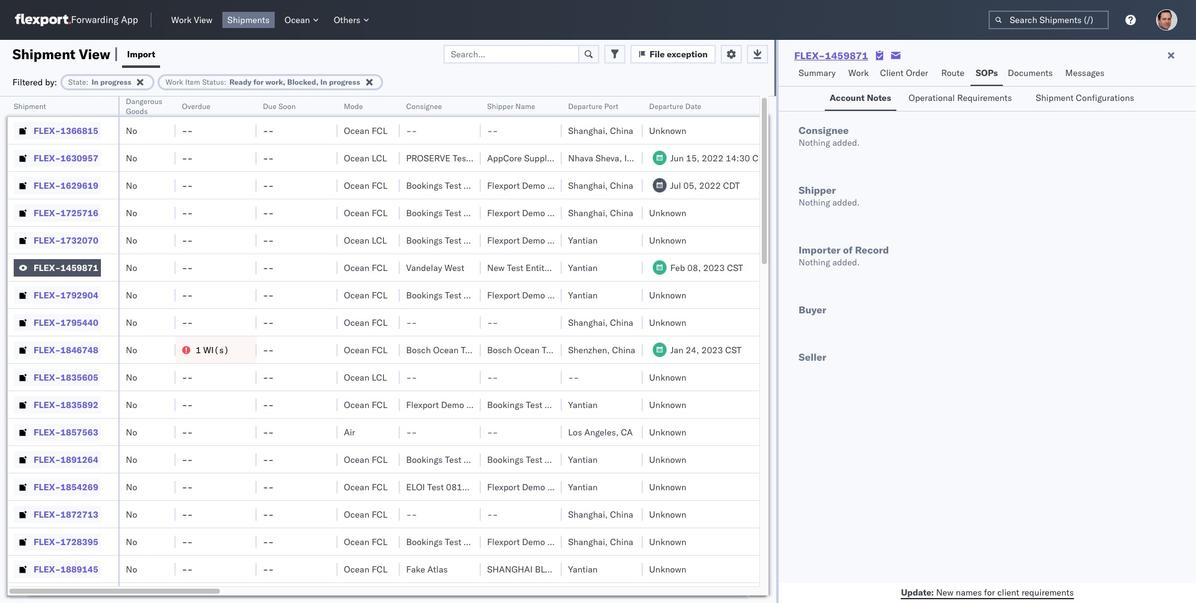Task type: locate. For each thing, give the bounding box(es) containing it.
shipment up by:
[[12, 45, 75, 63]]

2 bosch from the left
[[487, 344, 512, 355]]

flex- down flex-1857563 button
[[34, 454, 60, 465]]

ocean lcl for bookings test consignee
[[344, 235, 387, 246]]

1 horizontal spatial view
[[194, 14, 213, 26]]

flex- for flex-1728395 button
[[34, 536, 60, 547]]

flex- down flex-1459871 'button'
[[34, 289, 60, 301]]

ocean for 1459871
[[344, 262, 370, 273]]

account down work button
[[830, 92, 865, 103]]

2022 right 05,
[[699, 180, 721, 191]]

ocean lcl for proserve test account
[[344, 152, 387, 164]]

flex- for flex-1630957 button
[[34, 152, 60, 164]]

fcl for flex-1725716
[[372, 207, 388, 218]]

operational requirements button
[[904, 87, 1024, 111]]

1 horizontal spatial :
[[224, 77, 226, 86]]

2023 right the 08,
[[703, 262, 725, 273]]

shanghai, for flex-1872713
[[568, 509, 608, 520]]

3 lcl from the top
[[372, 372, 387, 383]]

nothing for shipper
[[799, 197, 830, 208]]

flex- down flex-1846748 button
[[34, 372, 60, 383]]

0 horizontal spatial :
[[86, 77, 88, 86]]

work inside button
[[849, 67, 869, 79]]

departure left port
[[568, 102, 602, 111]]

5 fcl from the top
[[372, 289, 388, 301]]

flex- for flex-1459871 'button'
[[34, 262, 60, 273]]

mode button
[[338, 99, 388, 112]]

12 fcl from the top
[[372, 536, 388, 547]]

0 vertical spatial 1459871
[[825, 49, 868, 62]]

8 resize handle column header from the left
[[628, 97, 643, 603]]

work right the app
[[171, 14, 192, 26]]

Search... text field
[[443, 45, 579, 63]]

1 no from the top
[[126, 125, 137, 136]]

5 resize handle column header from the left
[[385, 97, 400, 603]]

1835605
[[60, 372, 98, 383]]

0 horizontal spatial cdt
[[723, 180, 740, 191]]

05,
[[684, 180, 697, 191]]

messages
[[1066, 67, 1105, 79]]

file exception
[[650, 48, 708, 60]]

13 unknown from the top
[[649, 564, 687, 575]]

added. inside shipper nothing added.
[[833, 197, 860, 208]]

client order button
[[875, 62, 937, 86]]

flex-1459871 button
[[14, 259, 101, 276]]

1459871
[[825, 49, 868, 62], [60, 262, 98, 273]]

12 no from the top
[[126, 427, 137, 438]]

los
[[568, 427, 582, 438]]

2 shanghai, china from the top
[[568, 180, 633, 191]]

co. for 1725716
[[580, 207, 593, 218]]

co. for 1792904
[[580, 289, 593, 301]]

flex-1629619 button
[[14, 177, 101, 194]]

flex- up flex-1835605 button
[[34, 344, 60, 355]]

flex- inside flex-1889145 button
[[34, 564, 60, 575]]

2 vertical spatial ocean lcl
[[344, 372, 387, 383]]

1 shanghai, from the top
[[568, 125, 608, 136]]

fcl for flex-1835892
[[372, 399, 388, 410]]

flex- inside flex-1835605 button
[[34, 372, 60, 383]]

1 vertical spatial cdt
[[723, 180, 740, 191]]

1 horizontal spatial bosch
[[487, 344, 512, 355]]

6 fcl from the top
[[372, 317, 388, 328]]

departure left date
[[649, 102, 683, 111]]

2 vertical spatial nothing
[[799, 257, 830, 268]]

10 ocean fcl from the top
[[344, 481, 388, 493]]

4 no from the top
[[126, 207, 137, 218]]

no for flex-1629619
[[126, 180, 137, 191]]

co. for 1732070
[[580, 235, 593, 246]]

shanghai, for flex-1795440
[[568, 317, 608, 328]]

due soon
[[263, 102, 296, 111]]

1854269
[[60, 481, 98, 493]]

bookings test consignee for flex-1725716
[[406, 207, 506, 218]]

no for flex-1725716
[[126, 207, 137, 218]]

nothing
[[799, 137, 830, 148], [799, 197, 830, 208], [799, 257, 830, 268]]

2022 right 15,
[[702, 152, 724, 164]]

3 ocean fcl from the top
[[344, 207, 388, 218]]

flex- inside flex-1846748 button
[[34, 344, 60, 355]]

departure date button
[[643, 99, 774, 112]]

added. up of
[[833, 197, 860, 208]]

added. down of
[[833, 257, 860, 268]]

1 vertical spatial cst
[[726, 344, 742, 355]]

1 departure from the left
[[568, 102, 602, 111]]

consignee inside 'consignee nothing added.'
[[799, 124, 849, 136]]

10 unknown from the top
[[649, 481, 687, 493]]

china for flex-1728395
[[610, 536, 633, 547]]

1 horizontal spatial in
[[320, 77, 327, 86]]

0 horizontal spatial account
[[472, 152, 504, 164]]

flex- inside flex-1459871 'button'
[[34, 262, 60, 273]]

view left shipments link
[[194, 14, 213, 26]]

bookings test consignee for flex-1792904
[[406, 289, 506, 301]]

2022 for 14:30
[[702, 152, 724, 164]]

flexport demo shipper co. for 1725716
[[487, 207, 593, 218]]

bluetech
[[535, 564, 580, 575]]

china for flex-1846748
[[612, 344, 635, 355]]

flex-1857563 button
[[14, 423, 101, 441]]

bookings for flex-1629619
[[406, 180, 443, 191]]

3 unknown from the top
[[649, 235, 687, 246]]

added. for consignee
[[833, 137, 860, 148]]

2 vertical spatial lcl
[[372, 372, 387, 383]]

2 unknown from the top
[[649, 207, 687, 218]]

12 ocean fcl from the top
[[344, 536, 388, 547]]

fcl for flex-1795440
[[372, 317, 388, 328]]

flex- inside flex-1854269 button
[[34, 481, 60, 493]]

1 bosch ocean test from the left
[[406, 344, 478, 355]]

15 no from the top
[[126, 509, 137, 520]]

5 no from the top
[[126, 235, 137, 246]]

0 vertical spatial ocean lcl
[[344, 152, 387, 164]]

2 progress from the left
[[329, 77, 360, 86]]

yantian
[[568, 235, 598, 246], [568, 262, 598, 273], [568, 289, 598, 301], [568, 399, 598, 410], [568, 454, 598, 465], [568, 481, 598, 493], [568, 564, 598, 575]]

flex-1854269 button
[[14, 478, 101, 496]]

unknown for 1891264
[[649, 454, 687, 465]]

ocean fcl
[[344, 125, 388, 136], [344, 180, 388, 191], [344, 207, 388, 218], [344, 262, 388, 273], [344, 289, 388, 301], [344, 317, 388, 328], [344, 344, 388, 355], [344, 399, 388, 410], [344, 454, 388, 465], [344, 481, 388, 493], [344, 509, 388, 520], [344, 536, 388, 547], [344, 564, 388, 575]]

resize handle column header
[[103, 97, 118, 603], [161, 97, 176, 603], [242, 97, 257, 603], [323, 97, 338, 603], [385, 97, 400, 603], [466, 97, 481, 603], [547, 97, 562, 603], [628, 97, 643, 603]]

resize handle column header for mode
[[385, 97, 400, 603]]

7 fcl from the top
[[372, 344, 388, 355]]

cdt right the 14:30
[[753, 152, 769, 164]]

appcore
[[487, 152, 522, 164]]

cst right the 24,
[[726, 344, 742, 355]]

no for flex-1835605
[[126, 372, 137, 383]]

ocean for 1728395
[[344, 536, 370, 547]]

1 horizontal spatial departure
[[649, 102, 683, 111]]

flex- inside flex-1795440 button
[[34, 317, 60, 328]]

flex- up flex-1872713 "button"
[[34, 481, 60, 493]]

5 shanghai, china from the top
[[568, 509, 633, 520]]

client
[[998, 587, 1020, 598]]

consignee for flex-1732070
[[464, 235, 506, 246]]

1 vertical spatial lcl
[[372, 235, 387, 246]]

ocean for 1846748
[[344, 344, 370, 355]]

0 horizontal spatial 1459871
[[60, 262, 98, 273]]

6 shanghai, china from the top
[[568, 536, 633, 547]]

0 horizontal spatial for
[[253, 77, 264, 86]]

2 nothing from the top
[[799, 197, 830, 208]]

1857563
[[60, 427, 98, 438]]

1459871 up summary
[[825, 49, 868, 62]]

2 bosch ocean test from the left
[[487, 344, 559, 355]]

2 yantian from the top
[[568, 262, 598, 273]]

no for flex-1854269
[[126, 481, 137, 493]]

added.
[[833, 137, 860, 148], [833, 197, 860, 208], [833, 257, 860, 268]]

flex-1846748
[[34, 344, 98, 355]]

flex- down flex-1630957 button
[[34, 180, 60, 191]]

progress up dangerous
[[100, 77, 131, 86]]

6 ocean fcl from the top
[[344, 317, 388, 328]]

17 no from the top
[[126, 564, 137, 575]]

demo for 1728395
[[522, 536, 545, 547]]

fcl for flex-1728395
[[372, 536, 388, 547]]

flex- inside flex-1629619 button
[[34, 180, 60, 191]]

added. inside 'consignee nothing added.'
[[833, 137, 860, 148]]

flex-1835892
[[34, 399, 98, 410]]

9 no from the top
[[126, 344, 137, 355]]

1 added. from the top
[[833, 137, 860, 148]]

3 shanghai, china from the top
[[568, 207, 633, 218]]

flex- up flex-1459871 'button'
[[34, 235, 60, 246]]

0 vertical spatial cst
[[727, 262, 743, 273]]

resize handle column header for departure port
[[628, 97, 643, 603]]

2 ocean fcl from the top
[[344, 180, 388, 191]]

name
[[516, 102, 535, 111]]

shipper name button
[[481, 99, 550, 112]]

11 ocean fcl from the top
[[344, 509, 388, 520]]

route
[[942, 67, 965, 79]]

new left entity
[[487, 262, 505, 273]]

13 ocean fcl from the top
[[344, 564, 388, 575]]

nothing inside shipper nothing added.
[[799, 197, 830, 208]]

flexport. image
[[15, 14, 71, 26]]

1 horizontal spatial bosch ocean test
[[487, 344, 559, 355]]

3 resize handle column header from the left
[[242, 97, 257, 603]]

1 vertical spatial 2022
[[699, 180, 721, 191]]

2 ocean lcl from the top
[[344, 235, 387, 246]]

0 horizontal spatial in
[[92, 77, 99, 86]]

flex- down flex-1366815 button
[[34, 152, 60, 164]]

nothing down importer
[[799, 257, 830, 268]]

0 vertical spatial for
[[253, 77, 264, 86]]

flex- inside flex-1728395 button
[[34, 536, 60, 547]]

flex-1795440 button
[[14, 314, 101, 331]]

demo for 1792904
[[522, 289, 545, 301]]

bookings test shipper china
[[487, 454, 601, 465]]

ocean for 1889145
[[344, 564, 370, 575]]

atlas
[[427, 564, 448, 575]]

cdt down the 14:30
[[723, 180, 740, 191]]

2 no from the top
[[126, 152, 137, 164]]

Search Shipments (/) text field
[[989, 11, 1109, 29]]

flexport for 1732070
[[487, 235, 520, 246]]

co. for 1728395
[[580, 536, 593, 547]]

unknown for 1366815
[[649, 125, 687, 136]]

filtered by:
[[12, 76, 57, 88]]

0 vertical spatial new
[[487, 262, 505, 273]]

8 ocean fcl from the top
[[344, 399, 388, 410]]

flex- down flex-1835892 button
[[34, 427, 60, 438]]

0 vertical spatial lcl
[[372, 152, 387, 164]]

7 resize handle column header from the left
[[547, 97, 562, 603]]

1 nothing from the top
[[799, 137, 830, 148]]

11 unknown from the top
[[649, 509, 687, 520]]

1 vertical spatial nothing
[[799, 197, 830, 208]]

1 vertical spatial for
[[984, 587, 995, 598]]

bookings test consignee for flex-1629619
[[406, 180, 506, 191]]

1 bosch from the left
[[406, 344, 431, 355]]

0 horizontal spatial departure
[[568, 102, 602, 111]]

1 horizontal spatial for
[[984, 587, 995, 598]]

1 resize handle column header from the left
[[103, 97, 118, 603]]

0 vertical spatial added.
[[833, 137, 860, 148]]

record
[[855, 244, 889, 256]]

departure inside departure date button
[[649, 102, 683, 111]]

6 yantian from the top
[[568, 481, 598, 493]]

12 unknown from the top
[[649, 536, 687, 547]]

new test entity 2
[[487, 262, 557, 273]]

feb 08, 2023 cst
[[670, 262, 743, 273]]

lcl for -
[[372, 372, 387, 383]]

importer
[[799, 244, 841, 256]]

fcl for flex-1891264
[[372, 454, 388, 465]]

by:
[[45, 76, 57, 88]]

fcl for flex-1872713
[[372, 509, 388, 520]]

flex-1795440
[[34, 317, 98, 328]]

flex-1854269
[[34, 481, 98, 493]]

resize handle column header for shipper name
[[547, 97, 562, 603]]

nothing inside 'consignee nothing added.'
[[799, 137, 830, 148]]

3 fcl from the top
[[372, 207, 388, 218]]

departure port button
[[562, 99, 631, 112]]

ocean for 1795440
[[344, 317, 370, 328]]

departure inside the 'departure port' button
[[568, 102, 602, 111]]

7 ocean fcl from the top
[[344, 344, 388, 355]]

7 unknown from the top
[[649, 399, 687, 410]]

14 no from the top
[[126, 481, 137, 493]]

shanghai, for flex-1366815
[[568, 125, 608, 136]]

work view
[[171, 14, 213, 26]]

flex- inside flex-1857563 button
[[34, 427, 60, 438]]

0 vertical spatial 2023
[[703, 262, 725, 273]]

ocean fcl for flex-1846748
[[344, 344, 388, 355]]

2 shanghai, from the top
[[568, 180, 608, 191]]

1 vertical spatial added.
[[833, 197, 860, 208]]

1 horizontal spatial new
[[936, 587, 954, 598]]

7 no from the top
[[126, 289, 137, 301]]

china for flex-1629619
[[610, 180, 633, 191]]

6 no from the top
[[126, 262, 137, 273]]

demo for 1725716
[[522, 207, 545, 218]]

1 horizontal spatial cdt
[[753, 152, 769, 164]]

: right by:
[[86, 77, 88, 86]]

bookings for flex-1725716
[[406, 207, 443, 218]]

work left item
[[166, 77, 183, 86]]

import
[[127, 48, 155, 60]]

demo for 1629619
[[522, 180, 545, 191]]

consignee for flex-1725716
[[464, 207, 506, 218]]

ocean fcl for flex-1629619
[[344, 180, 388, 191]]

11 fcl from the top
[[372, 509, 388, 520]]

lcl for proserve
[[372, 152, 387, 164]]

yantian for flex-1889145
[[568, 564, 598, 575]]

1 ocean fcl from the top
[[344, 125, 388, 136]]

2 : from the left
[[224, 77, 226, 86]]

flex- inside flex-1872713 "button"
[[34, 509, 60, 520]]

fcl for flex-1889145
[[372, 564, 388, 575]]

4 shanghai, china from the top
[[568, 317, 633, 328]]

work up "account notes"
[[849, 67, 869, 79]]

flex- inside flex-1835892 button
[[34, 399, 60, 410]]

5 shanghai, from the top
[[568, 509, 608, 520]]

shipper name
[[487, 102, 535, 111]]

flex- for flex-1366815 button
[[34, 125, 60, 136]]

8 fcl from the top
[[372, 399, 388, 410]]

flex- down "shipment" button
[[34, 125, 60, 136]]

flex- for flex-1889145 button
[[34, 564, 60, 575]]

in right state
[[92, 77, 99, 86]]

3 ocean lcl from the top
[[344, 372, 387, 383]]

no for flex-1459871
[[126, 262, 137, 273]]

yantian for flex-1835892
[[568, 399, 598, 410]]

0 horizontal spatial bosch
[[406, 344, 431, 355]]

flex- down flex-1629619 button
[[34, 207, 60, 218]]

flex- inside flex-1725716 button
[[34, 207, 60, 218]]

for left client at the bottom of the page
[[984, 587, 995, 598]]

0 vertical spatial cdt
[[753, 152, 769, 164]]

flex-1891264 button
[[14, 451, 101, 468]]

ocean fcl for flex-1835892
[[344, 399, 388, 410]]

1 shanghai, china from the top
[[568, 125, 633, 136]]

10 fcl from the top
[[372, 481, 388, 493]]

13 fcl from the top
[[372, 564, 388, 575]]

flex-1630957
[[34, 152, 98, 164]]

consignee inside consignee button
[[406, 102, 442, 111]]

account notes button
[[825, 87, 896, 111]]

13 no from the top
[[126, 454, 137, 465]]

messages button
[[1061, 62, 1111, 86]]

ocean for 1630957
[[344, 152, 370, 164]]

1 vertical spatial flex-1459871
[[34, 262, 98, 273]]

nothing up shipper nothing added.
[[799, 137, 830, 148]]

bookings for flex-1792904
[[406, 289, 443, 301]]

route button
[[937, 62, 971, 86]]

ocean for 1732070
[[344, 235, 370, 246]]

0 horizontal spatial view
[[79, 45, 110, 63]]

update:
[[901, 587, 934, 598]]

flex- inside flex-1366815 button
[[34, 125, 60, 136]]

4 fcl from the top
[[372, 262, 388, 273]]

co.
[[580, 180, 593, 191], [580, 207, 593, 218], [580, 235, 593, 246], [580, 289, 593, 301], [499, 399, 512, 410], [580, 481, 593, 493], [580, 536, 593, 547]]

flex- up flex-1857563 button
[[34, 399, 60, 410]]

2 lcl from the top
[[372, 235, 387, 246]]

1 vertical spatial ocean lcl
[[344, 235, 387, 246]]

for left work,
[[253, 77, 264, 86]]

flex- inside the "flex-1732070" button
[[34, 235, 60, 246]]

2 resize handle column header from the left
[[161, 97, 176, 603]]

account left the supply
[[472, 152, 504, 164]]

2
[[551, 262, 557, 273]]

unknown
[[649, 125, 687, 136], [649, 207, 687, 218], [649, 235, 687, 246], [649, 289, 687, 301], [649, 317, 687, 328], [649, 372, 687, 383], [649, 399, 687, 410], [649, 427, 687, 438], [649, 454, 687, 465], [649, 481, 687, 493], [649, 509, 687, 520], [649, 536, 687, 547], [649, 564, 687, 575]]

flex- down flex-1854269 button
[[34, 509, 60, 520]]

unknown for 1835892
[[649, 399, 687, 410]]

flex-1366815 button
[[14, 122, 101, 139]]

no for flex-1792904
[[126, 289, 137, 301]]

1 vertical spatial new
[[936, 587, 954, 598]]

china
[[610, 125, 633, 136], [610, 180, 633, 191], [610, 207, 633, 218], [610, 317, 633, 328], [612, 344, 635, 355], [578, 454, 601, 465], [610, 509, 633, 520], [610, 536, 633, 547]]

0 vertical spatial view
[[194, 14, 213, 26]]

6 shanghai, from the top
[[568, 536, 608, 547]]

7 yantian from the top
[[568, 564, 598, 575]]

view up state : in progress at the left of page
[[79, 45, 110, 63]]

1 yantian from the top
[[568, 235, 598, 246]]

no for flex-1630957
[[126, 152, 137, 164]]

ocean fcl for flex-1366815
[[344, 125, 388, 136]]

unknown for 1857563
[[649, 427, 687, 438]]

8 unknown from the top
[[649, 427, 687, 438]]

1 horizontal spatial progress
[[329, 77, 360, 86]]

flex-1459871 inside flex-1459871 'button'
[[34, 262, 98, 273]]

0 horizontal spatial bosch ocean test
[[406, 344, 478, 355]]

0 horizontal spatial new
[[487, 262, 505, 273]]

2023 right the 24,
[[702, 344, 723, 355]]

9 ocean fcl from the top
[[344, 454, 388, 465]]

flex-1459871 up flex-1792904
[[34, 262, 98, 273]]

flex- inside flex-1792904 button
[[34, 289, 60, 301]]

unknown for 1732070
[[649, 235, 687, 246]]

flex- inside flex-1630957 button
[[34, 152, 60, 164]]

3 yantian from the top
[[568, 289, 598, 301]]

requirements
[[957, 92, 1012, 103]]

shanghai, china for flex-1725716
[[568, 207, 633, 218]]

work,
[[266, 77, 285, 86]]

0 horizontal spatial progress
[[100, 77, 131, 86]]

cst right the 08,
[[727, 262, 743, 273]]

flex- up flex-1846748 button
[[34, 317, 60, 328]]

1728395
[[60, 536, 98, 547]]

fcl
[[372, 125, 388, 136], [372, 180, 388, 191], [372, 207, 388, 218], [372, 262, 388, 273], [372, 289, 388, 301], [372, 317, 388, 328], [372, 344, 388, 355], [372, 399, 388, 410], [372, 454, 388, 465], [372, 481, 388, 493], [372, 509, 388, 520], [372, 536, 388, 547], [372, 564, 388, 575]]

9 fcl from the top
[[372, 454, 388, 465]]

flex-1459871 up summary
[[795, 49, 868, 62]]

shipper inside button
[[487, 102, 514, 111]]

11 no from the top
[[126, 399, 137, 410]]

flex-1629619
[[34, 180, 98, 191]]

0 vertical spatial 2022
[[702, 152, 724, 164]]

flex-1872713
[[34, 509, 98, 520]]

work for work
[[849, 67, 869, 79]]

4 ocean fcl from the top
[[344, 262, 388, 273]]

names
[[956, 587, 982, 598]]

shipment for shipment configurations
[[1036, 92, 1074, 103]]

dangerous
[[126, 97, 162, 106]]

0 horizontal spatial flex-1459871
[[34, 262, 98, 273]]

5 ocean fcl from the top
[[344, 289, 388, 301]]

8 no from the top
[[126, 317, 137, 328]]

flex- down flex-1728395 button
[[34, 564, 60, 575]]

ocean inside button
[[285, 14, 310, 26]]

new
[[487, 262, 505, 273], [936, 587, 954, 598]]

1 horizontal spatial account
[[830, 92, 865, 103]]

flex- up flex-1792904 button
[[34, 262, 60, 273]]

flex-1835892 button
[[14, 396, 101, 413]]

bookings
[[406, 180, 443, 191], [406, 207, 443, 218], [406, 235, 443, 246], [406, 289, 443, 301], [487, 399, 524, 410], [406, 454, 443, 465], [487, 454, 524, 465], [406, 536, 443, 547]]

2023 for 08,
[[703, 262, 725, 273]]

progress up mode
[[329, 77, 360, 86]]

ocean for 1725716
[[344, 207, 370, 218]]

work
[[171, 14, 192, 26], [849, 67, 869, 79], [166, 77, 183, 86]]

9 unknown from the top
[[649, 454, 687, 465]]

shanghai,
[[568, 125, 608, 136], [568, 180, 608, 191], [568, 207, 608, 218], [568, 317, 608, 328], [568, 509, 608, 520], [568, 536, 608, 547]]

1 vertical spatial view
[[79, 45, 110, 63]]

nothing up importer
[[799, 197, 830, 208]]

in right blocked,
[[320, 77, 327, 86]]

nhava
[[568, 152, 593, 164]]

new left names
[[936, 587, 954, 598]]

co.,
[[582, 564, 600, 575]]

1 vertical spatial 2023
[[702, 344, 723, 355]]

due
[[263, 102, 277, 111]]

10 no from the top
[[126, 372, 137, 383]]

unknown for 1872713
[[649, 509, 687, 520]]

configurations
[[1076, 92, 1135, 103]]

flex- inside flex-1891264 button
[[34, 454, 60, 465]]

1366815
[[60, 125, 98, 136]]

4 unknown from the top
[[649, 289, 687, 301]]

: left 'ready'
[[224, 77, 226, 86]]

5 unknown from the top
[[649, 317, 687, 328]]

1 horizontal spatial flex-1459871
[[795, 49, 868, 62]]

shipper nothing added.
[[799, 184, 860, 208]]

flex- up flex-1889145 button
[[34, 536, 60, 547]]

0 vertical spatial account
[[830, 92, 865, 103]]

4 yantian from the top
[[568, 399, 598, 410]]

2 fcl from the top
[[372, 180, 388, 191]]

view for work view
[[194, 14, 213, 26]]

0 vertical spatial nothing
[[799, 137, 830, 148]]

2 added. from the top
[[833, 197, 860, 208]]

ca
[[621, 427, 633, 438]]

3 shanghai, from the top
[[568, 207, 608, 218]]

shipment down documents button in the top of the page
[[1036, 92, 1074, 103]]

1459871 up 1792904
[[60, 262, 98, 273]]

3 nothing from the top
[[799, 257, 830, 268]]

2 departure from the left
[[649, 102, 683, 111]]

exception
[[667, 48, 708, 60]]

ocean fcl for flex-1792904
[[344, 289, 388, 301]]

1 vertical spatial 1459871
[[60, 262, 98, 273]]

1792904
[[60, 289, 98, 301]]

flex-1889145
[[34, 564, 98, 575]]

16 no from the top
[[126, 536, 137, 547]]

1459871 inside 'button'
[[60, 262, 98, 273]]

1 fcl from the top
[[372, 125, 388, 136]]

5 yantian from the top
[[568, 454, 598, 465]]

2 vertical spatial added.
[[833, 257, 860, 268]]

added. down account notes button
[[833, 137, 860, 148]]

status
[[202, 77, 224, 86]]

4 shanghai, from the top
[[568, 317, 608, 328]]

3 no from the top
[[126, 180, 137, 191]]



Task type: describe. For each thing, give the bounding box(es) containing it.
sops button
[[971, 62, 1003, 86]]

shipment down filtered
[[14, 102, 46, 111]]

ocean for 1792904
[[344, 289, 370, 301]]

flexport demo shipper co. for 1629619
[[487, 180, 593, 191]]

work for work item status : ready for work, blocked, in progress
[[166, 77, 183, 86]]

cst for feb 08, 2023 cst
[[727, 262, 743, 273]]

entity
[[526, 262, 549, 273]]

flex-1846748 button
[[14, 341, 101, 359]]

shanghai, china for flex-1872713
[[568, 509, 633, 520]]

account inside button
[[830, 92, 865, 103]]

ocean fcl for flex-1728395
[[344, 536, 388, 547]]

demo for 1854269
[[522, 481, 545, 493]]

flex- for flex-1835892 button
[[34, 399, 60, 410]]

2023 for 24,
[[702, 344, 723, 355]]

added. for shipper
[[833, 197, 860, 208]]

operational requirements
[[909, 92, 1012, 103]]

flexport demo shipper co. for 1854269
[[487, 481, 593, 493]]

of
[[843, 244, 853, 256]]

ocean fcl for flex-1795440
[[344, 317, 388, 328]]

shanghai, for flex-1629619
[[568, 180, 608, 191]]

1 vertical spatial account
[[472, 152, 504, 164]]

flex- up summary
[[795, 49, 825, 62]]

shanghai bluetech co., ltd
[[487, 564, 617, 575]]

ocean for 1854269
[[344, 481, 370, 493]]

others button
[[329, 12, 374, 28]]

demo for 1732070
[[522, 235, 545, 246]]

wi(s)
[[203, 344, 229, 355]]

flex-1857563
[[34, 427, 98, 438]]

state : in progress
[[68, 77, 131, 86]]

seller
[[799, 351, 827, 363]]

ocean for 1629619
[[344, 180, 370, 191]]

1732070
[[60, 235, 98, 246]]

shipper for flex-1854269
[[548, 481, 578, 493]]

shipper for flex-1732070
[[548, 235, 578, 246]]

client
[[880, 67, 904, 79]]

no for flex-1835892
[[126, 399, 137, 410]]

blocked,
[[287, 77, 319, 86]]

unknown for 1792904
[[649, 289, 687, 301]]

consignee for flex-1792904
[[464, 289, 506, 301]]

unknown for 1795440
[[649, 317, 687, 328]]

vandelay
[[406, 262, 442, 273]]

flexport for 1629619
[[487, 180, 520, 191]]

shipper inside shipper nothing added.
[[799, 184, 836, 196]]

fcl for flex-1366815
[[372, 125, 388, 136]]

work for work view
[[171, 14, 192, 26]]

documents
[[1008, 67, 1053, 79]]

departure for departure port
[[568, 102, 602, 111]]

flex-1732070
[[34, 235, 98, 246]]

shipment configurations
[[1036, 92, 1135, 103]]

ltd
[[602, 564, 617, 575]]

buyer
[[799, 303, 827, 316]]

notes
[[867, 92, 891, 103]]

flex-1792904 button
[[14, 286, 101, 304]]

flex-1630957 button
[[14, 149, 101, 167]]

0 vertical spatial flex-1459871
[[795, 49, 868, 62]]

1 : from the left
[[86, 77, 88, 86]]

import button
[[122, 40, 160, 68]]

flex- for flex-1795440 button
[[34, 317, 60, 328]]

forwarding app
[[71, 14, 138, 26]]

proserve test account
[[406, 152, 504, 164]]

1 horizontal spatial 1459871
[[825, 49, 868, 62]]

flex- for flex-1629619 button
[[34, 180, 60, 191]]

yantian for flex-1854269
[[568, 481, 598, 493]]

no for flex-1872713
[[126, 509, 137, 520]]

flex-1872713 button
[[14, 506, 101, 523]]

1 in from the left
[[92, 77, 99, 86]]

flex- for flex-1846748 button
[[34, 344, 60, 355]]

nothing for consignee
[[799, 137, 830, 148]]

1889145
[[60, 564, 98, 575]]

co. for 1854269
[[580, 481, 593, 493]]

fcl for flex-1459871
[[372, 262, 388, 273]]

14:30
[[726, 152, 750, 164]]

flexport for 1854269
[[487, 481, 520, 493]]

view for shipment view
[[79, 45, 110, 63]]

flexport demo shipper co. for 1792904
[[487, 289, 593, 301]]

jun 15, 2022 14:30 cdt
[[670, 152, 769, 164]]

ocean fcl for flex-1854269
[[344, 481, 388, 493]]

vandelay west
[[406, 262, 464, 273]]

1725716
[[60, 207, 98, 218]]

1 progress from the left
[[100, 77, 131, 86]]

fcl for flex-1846748
[[372, 344, 388, 355]]

consignee nothing added.
[[799, 124, 860, 148]]

shipment for shipment view
[[12, 45, 75, 63]]

shanghai
[[487, 564, 533, 575]]

ocean fcl for flex-1459871
[[344, 262, 388, 273]]

no for flex-1857563
[[126, 427, 137, 438]]

resize handle column header for dangerous goods
[[161, 97, 176, 603]]

update: new names for client requirements
[[901, 587, 1074, 598]]

flex- for flex-1872713 "button"
[[34, 509, 60, 520]]

flex-1835605 button
[[14, 369, 101, 386]]

shenzhen, china
[[568, 344, 635, 355]]

flex-1728395
[[34, 536, 98, 547]]

1 wi(s)
[[196, 344, 229, 355]]

air
[[344, 427, 355, 438]]

cst for jan 24, 2023 cst
[[726, 344, 742, 355]]

2 in from the left
[[320, 77, 327, 86]]

jan 24, 2023 cst
[[670, 344, 742, 355]]

1
[[196, 344, 201, 355]]

flex- for flex-1854269 button
[[34, 481, 60, 493]]

flex- for flex-1835605 button
[[34, 372, 60, 383]]

ocean fcl for flex-1889145
[[344, 564, 388, 575]]

unknown for 1854269
[[649, 481, 687, 493]]

mode
[[344, 102, 363, 111]]

flex-1891264
[[34, 454, 98, 465]]

no for flex-1795440
[[126, 317, 137, 328]]

dangerous goods button
[[120, 94, 171, 117]]

shipments link
[[222, 12, 275, 28]]

jan
[[670, 344, 684, 355]]

flex- for flex-1792904 button
[[34, 289, 60, 301]]

state
[[68, 77, 86, 86]]

dangerous goods
[[126, 97, 162, 116]]

shanghai, china for flex-1728395
[[568, 536, 633, 547]]

goods
[[126, 107, 148, 116]]

flex-1835605
[[34, 372, 98, 383]]

no for flex-1728395
[[126, 536, 137, 547]]

bookings test consignee for flex-1728395
[[406, 536, 506, 547]]

summary
[[799, 67, 836, 79]]

ocean for 1835892
[[344, 399, 370, 410]]

2022 for cdt
[[699, 180, 721, 191]]

added. inside importer of record nothing added.
[[833, 257, 860, 268]]

departure date
[[649, 102, 701, 111]]

fake
[[406, 564, 425, 575]]

departure port
[[568, 102, 619, 111]]

requirements
[[1022, 587, 1074, 598]]

eloi test 081801
[[406, 481, 479, 493]]

forwarding
[[71, 14, 119, 26]]

no for flex-1732070
[[126, 235, 137, 246]]

ocean for 1891264
[[344, 454, 370, 465]]

summary button
[[794, 62, 844, 86]]

flex- for flex-1857563 button
[[34, 427, 60, 438]]

date
[[685, 102, 701, 111]]

shipment view
[[12, 45, 110, 63]]

no for flex-1846748
[[126, 344, 137, 355]]

sheva,
[[596, 152, 622, 164]]

1872713
[[60, 509, 98, 520]]

yantian for flex-1792904
[[568, 289, 598, 301]]

overdue
[[182, 102, 210, 111]]

15,
[[686, 152, 700, 164]]

shipper for flex-1629619
[[548, 180, 578, 191]]

4 resize handle column header from the left
[[323, 97, 338, 603]]

ocean for 1366815
[[344, 125, 370, 136]]

china for flex-1725716
[[610, 207, 633, 218]]

app
[[121, 14, 138, 26]]

flex-1732070 button
[[14, 231, 101, 249]]

jul 05, 2022 cdt
[[670, 180, 740, 191]]

angeles,
[[585, 427, 619, 438]]

shanghai, china for flex-1366815
[[568, 125, 633, 136]]

shipper for flex-1725716
[[548, 207, 578, 218]]

1846748
[[60, 344, 98, 355]]

fake atlas
[[406, 564, 448, 575]]

shanghai, for flex-1728395
[[568, 536, 608, 547]]

yantian for flex-1732070
[[568, 235, 598, 246]]

nothing inside importer of record nothing added.
[[799, 257, 830, 268]]

consignee for flex-1629619
[[464, 180, 506, 191]]

file
[[650, 48, 665, 60]]

ocean for 1835605
[[344, 372, 370, 383]]

resize handle column header for shipment
[[103, 97, 118, 603]]

bookings for flex-1732070
[[406, 235, 443, 246]]

yantian for flex-1891264
[[568, 454, 598, 465]]



Task type: vqa. For each thing, say whether or not it's contained in the screenshot.
State at top
yes



